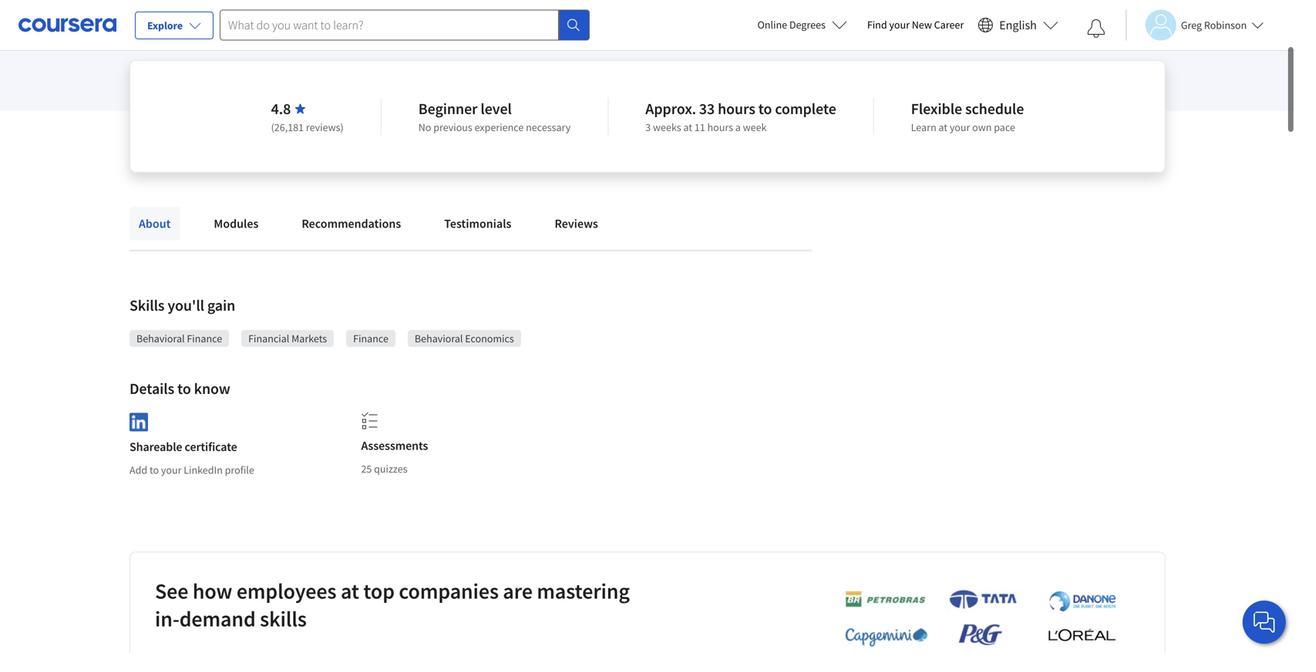 Task type: describe. For each thing, give the bounding box(es) containing it.
2 finance from the left
[[353, 332, 389, 346]]

economics
[[465, 332, 514, 346]]

25
[[361, 462, 372, 476]]

markets
[[292, 332, 327, 346]]

you'll
[[168, 296, 204, 315]]

0 vertical spatial your
[[890, 18, 910, 32]]

necessary
[[526, 120, 571, 134]]

find your new career
[[868, 18, 964, 32]]

coursera image
[[19, 13, 116, 37]]

to for know
[[177, 379, 191, 398]]

3
[[646, 120, 651, 134]]

behavioral finance
[[137, 332, 222, 346]]

details to know
[[130, 379, 230, 398]]

behavioral for behavioral finance
[[137, 332, 185, 346]]

11
[[695, 120, 706, 134]]

behavioral economics
[[415, 332, 514, 346]]

about
[[139, 216, 171, 231]]

reviews)
[[306, 120, 344, 134]]

explore
[[147, 19, 183, 32]]

to for your
[[150, 463, 159, 477]]

recommendations link
[[293, 207, 411, 241]]

greg robinson
[[1182, 18, 1247, 32]]

english button
[[972, 0, 1065, 50]]

demand
[[180, 606, 256, 633]]

flexible
[[912, 99, 963, 118]]

already
[[185, 20, 223, 35]]

financial markets
[[248, 332, 327, 346]]

skills you'll gain
[[130, 296, 235, 315]]

to inside approx. 33 hours to complete 3 weeks at 11 hours a week
[[759, 99, 772, 118]]

online degrees button
[[746, 8, 860, 42]]

certificate
[[185, 439, 237, 455]]

quizzes
[[374, 462, 408, 476]]

show notifications image
[[1088, 19, 1106, 38]]

top
[[364, 578, 395, 605]]

1 finance from the left
[[187, 332, 222, 346]]

pace
[[994, 120, 1016, 134]]

see
[[155, 578, 188, 605]]

(26,181
[[271, 120, 304, 134]]

mastering
[[537, 578, 630, 605]]

previous
[[434, 120, 473, 134]]

25 quizzes
[[361, 462, 408, 476]]

learn
[[912, 120, 937, 134]]

details
[[130, 379, 174, 398]]

modules link
[[205, 207, 268, 241]]

What do you want to learn? text field
[[220, 10, 559, 40]]

4.8
[[271, 99, 291, 118]]

own
[[973, 120, 992, 134]]

flexible schedule learn at your own pace
[[912, 99, 1025, 134]]

coursera enterprise logos image
[[822, 589, 1131, 653]]

english
[[1000, 17, 1037, 33]]

at for see how employees at top companies are mastering in-demand skills
[[341, 578, 359, 605]]

profile
[[225, 463, 254, 477]]



Task type: vqa. For each thing, say whether or not it's contained in the screenshot.


Task type: locate. For each thing, give the bounding box(es) containing it.
your down shareable certificate
[[161, 463, 182, 477]]

to left know
[[177, 379, 191, 398]]

modules
[[214, 216, 259, 231]]

your
[[890, 18, 910, 32], [950, 120, 971, 134], [161, 463, 182, 477]]

behavioral down skills
[[137, 332, 185, 346]]

0 horizontal spatial to
[[150, 463, 159, 477]]

0 horizontal spatial at
[[341, 578, 359, 605]]

2 horizontal spatial your
[[950, 120, 971, 134]]

at left top
[[341, 578, 359, 605]]

complete
[[775, 99, 837, 118]]

beginner
[[419, 99, 478, 118]]

at inside see how employees at top companies are mastering in-demand skills
[[341, 578, 359, 605]]

at inside approx. 33 hours to complete 3 weeks at 11 hours a week
[[684, 120, 693, 134]]

at
[[684, 120, 693, 134], [939, 120, 948, 134], [341, 578, 359, 605]]

2 behavioral from the left
[[415, 332, 463, 346]]

1 vertical spatial your
[[950, 120, 971, 134]]

at right learn
[[939, 120, 948, 134]]

companies
[[399, 578, 499, 605]]

new
[[912, 18, 933, 32]]

hours up the a on the right of page
[[718, 99, 756, 118]]

skills
[[260, 606, 307, 633]]

linkedin
[[184, 463, 223, 477]]

shareable certificate
[[130, 439, 237, 455]]

robinson
[[1205, 18, 1247, 32]]

1 vertical spatial to
[[177, 379, 191, 398]]

2 horizontal spatial to
[[759, 99, 772, 118]]

approx.
[[646, 99, 696, 118]]

to right add
[[150, 463, 159, 477]]

about link
[[130, 207, 180, 241]]

1 horizontal spatial to
[[177, 379, 191, 398]]

find your new career link
[[860, 15, 972, 35]]

employees
[[237, 578, 337, 605]]

know
[[194, 379, 230, 398]]

at inside flexible schedule learn at your own pace
[[939, 120, 948, 134]]

at left 11
[[684, 120, 693, 134]]

2 vertical spatial to
[[150, 463, 159, 477]]

0 vertical spatial hours
[[718, 99, 756, 118]]

no
[[419, 120, 431, 134]]

explore button
[[135, 12, 214, 39]]

0 horizontal spatial behavioral
[[137, 332, 185, 346]]

week
[[743, 120, 767, 134]]

None search field
[[220, 10, 590, 40]]

enrolled
[[226, 20, 269, 35]]

2 vertical spatial your
[[161, 463, 182, 477]]

finance down gain
[[187, 332, 222, 346]]

0 horizontal spatial finance
[[187, 332, 222, 346]]

reviews link
[[546, 207, 608, 241]]

your right find
[[890, 18, 910, 32]]

gain
[[207, 296, 235, 315]]

(26,181 reviews)
[[271, 120, 344, 134]]

finance right markets
[[353, 332, 389, 346]]

behavioral left economics
[[415, 332, 463, 346]]

schedule
[[966, 99, 1025, 118]]

testimonials
[[444, 216, 512, 231]]

assessments
[[361, 438, 428, 454]]

your inside flexible schedule learn at your own pace
[[950, 120, 971, 134]]

recommendations
[[302, 216, 401, 231]]

2 horizontal spatial at
[[939, 120, 948, 134]]

see how employees at top companies are mastering in-demand skills
[[155, 578, 630, 633]]

1,746,612 already enrolled
[[130, 20, 269, 35]]

1 horizontal spatial your
[[890, 18, 910, 32]]

weeks
[[653, 120, 682, 134]]

online
[[758, 18, 788, 32]]

33
[[699, 99, 715, 118]]

approx. 33 hours to complete 3 weeks at 11 hours a week
[[646, 99, 837, 134]]

shareable
[[130, 439, 182, 455]]

1 horizontal spatial behavioral
[[415, 332, 463, 346]]

greg robinson button
[[1126, 10, 1264, 40]]

beginner level no previous experience necessary
[[419, 99, 571, 134]]

are
[[503, 578, 533, 605]]

experience
[[475, 120, 524, 134]]

1,746,612
[[130, 20, 183, 35]]

behavioral for behavioral economics
[[415, 332, 463, 346]]

financial
[[248, 332, 289, 346]]

add to your linkedin profile
[[130, 463, 254, 477]]

0 horizontal spatial your
[[161, 463, 182, 477]]

add
[[130, 463, 147, 477]]

finance
[[187, 332, 222, 346], [353, 332, 389, 346]]

testimonials link
[[435, 207, 521, 241]]

1 horizontal spatial finance
[[353, 332, 389, 346]]

how
[[193, 578, 232, 605]]

behavioral
[[137, 332, 185, 346], [415, 332, 463, 346]]

reviews
[[555, 216, 598, 231]]

chat with us image
[[1253, 610, 1277, 635]]

your left own
[[950, 120, 971, 134]]

hours
[[718, 99, 756, 118], [708, 120, 734, 134]]

1 vertical spatial hours
[[708, 120, 734, 134]]

career
[[935, 18, 964, 32]]

to up week
[[759, 99, 772, 118]]

at for flexible schedule learn at your own pace
[[939, 120, 948, 134]]

find
[[868, 18, 888, 32]]

online degrees
[[758, 18, 826, 32]]

hours left the a on the right of page
[[708, 120, 734, 134]]

level
[[481, 99, 512, 118]]

0 vertical spatial to
[[759, 99, 772, 118]]

a
[[736, 120, 741, 134]]

in-
[[155, 606, 180, 633]]

greg
[[1182, 18, 1203, 32]]

degrees
[[790, 18, 826, 32]]

1 horizontal spatial at
[[684, 120, 693, 134]]

1 behavioral from the left
[[137, 332, 185, 346]]

skills
[[130, 296, 165, 315]]

to
[[759, 99, 772, 118], [177, 379, 191, 398], [150, 463, 159, 477]]



